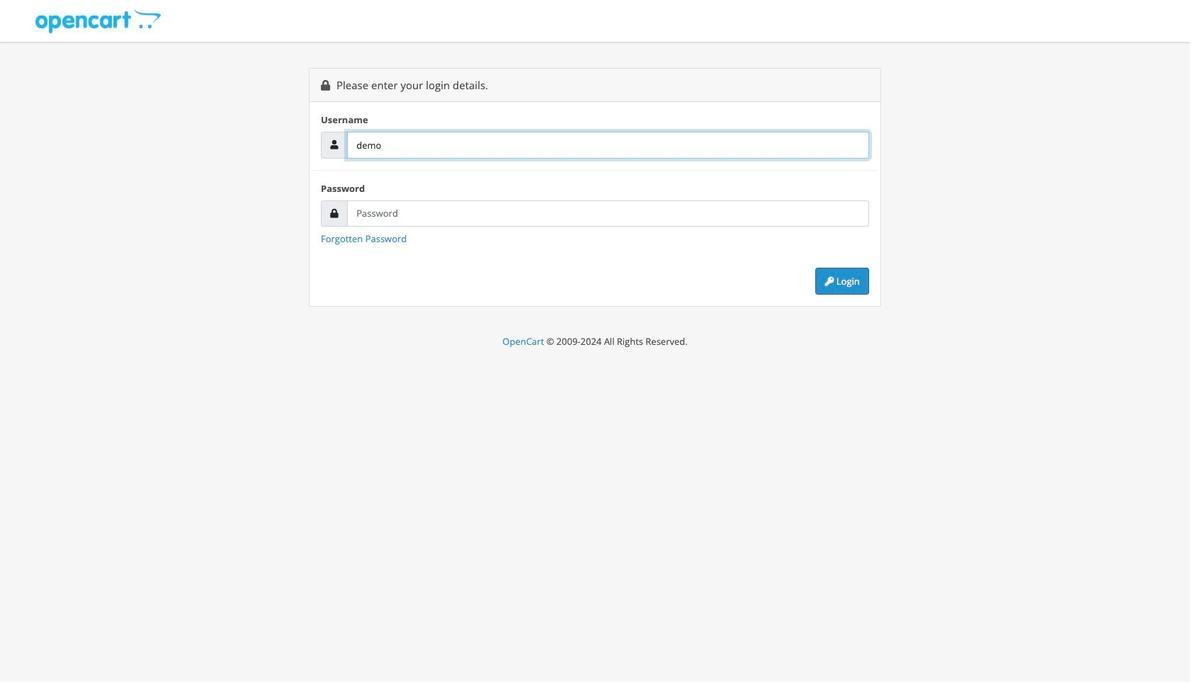 Task type: locate. For each thing, give the bounding box(es) containing it.
key image
[[825, 277, 834, 286]]

lock image
[[321, 80, 330, 90], [330, 209, 338, 218]]

0 vertical spatial lock image
[[321, 80, 330, 90]]

Username text field
[[347, 132, 869, 158]]



Task type: vqa. For each thing, say whether or not it's contained in the screenshot.
Password Password Field
yes



Task type: describe. For each thing, give the bounding box(es) containing it.
1 vertical spatial lock image
[[330, 209, 338, 218]]

user image
[[330, 141, 338, 150]]

opencart image
[[34, 8, 161, 34]]

Password password field
[[347, 200, 869, 227]]



